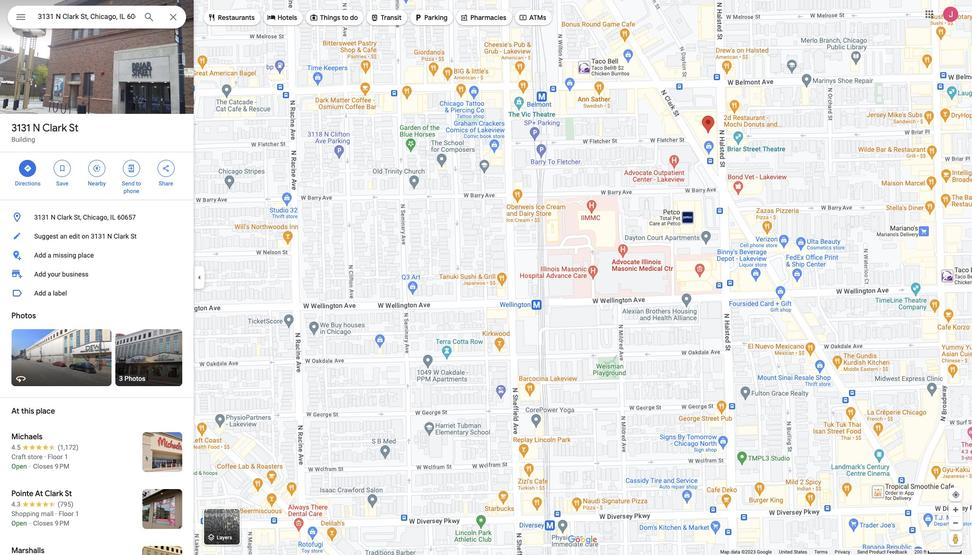 Task type: describe. For each thing, give the bounding box(es) containing it.
show street view coverage image
[[949, 532, 963, 546]]

 pharmacies
[[460, 12, 507, 23]]

actions for 3131 n clark st region
[[0, 152, 194, 200]]

closes for pointe at clark st
[[33, 520, 53, 528]]

1 horizontal spatial at
[[35, 490, 43, 499]]

· for michaels
[[44, 454, 46, 461]]

suggest an edit on 3131 n clark st button
[[0, 227, 194, 246]]

 search field
[[8, 6, 186, 30]]

data
[[731, 550, 741, 555]]

3131 inside button
[[91, 233, 106, 240]]

at this place
[[11, 407, 55, 417]]

0 vertical spatial at
[[11, 407, 19, 417]]

3 photos
[[119, 375, 146, 383]]

1 for pointe at clark st
[[75, 511, 79, 518]]

missing
[[53, 252, 76, 259]]

9 pm for pointe at clark st
[[55, 520, 69, 528]]

st,
[[74, 214, 81, 221]]

send for send to phone
[[122, 180, 135, 187]]

send product feedback
[[858, 550, 908, 555]]

(795)
[[58, 501, 73, 509]]


[[460, 12, 469, 23]]

 restaurants
[[208, 12, 255, 23]]

3131 n clark st building
[[11, 122, 78, 143]]

to inside  things to do
[[342, 13, 349, 22]]

phone
[[124, 188, 139, 195]]

 button
[[8, 6, 34, 30]]

4.5
[[11, 444, 21, 452]]

floor for michaels
[[48, 454, 63, 461]]

terms
[[815, 550, 828, 555]]

 transit
[[371, 12, 402, 23]]

pointe
[[11, 490, 33, 499]]

transit
[[381, 13, 402, 22]]

clark for 3131 n clark st building
[[42, 122, 67, 135]]

9 pm for michaels
[[55, 463, 69, 471]]

60657
[[117, 214, 136, 221]]

il
[[110, 214, 116, 221]]

clark for 3131 n clark st, chicago, il 60657
[[57, 214, 72, 221]]

n inside suggest an edit on 3131 n clark st button
[[107, 233, 112, 240]]

floor for pointe at clark st
[[59, 511, 74, 518]]


[[23, 163, 32, 174]]

3131 n clark st, chicago, il 60657 button
[[0, 208, 194, 227]]

privacy button
[[835, 550, 851, 556]]

pointe at clark st
[[11, 490, 72, 499]]

3
[[119, 375, 123, 383]]

united states button
[[780, 550, 808, 556]]

atms
[[530, 13, 547, 22]]

200
[[915, 550, 923, 555]]

shopping mall · floor 1 open ⋅ closes 9 pm
[[11, 511, 79, 528]]

photos inside button
[[125, 375, 146, 383]]

send product feedback button
[[858, 550, 908, 556]]

business
[[62, 271, 89, 278]]

open for pointe at clark st
[[11, 520, 27, 528]]

add a missing place button
[[0, 246, 194, 265]]

3131 N Clark St, Chicago, IL 60657 field
[[8, 6, 186, 28]]

craft
[[11, 454, 26, 461]]

a for label
[[48, 290, 51, 297]]

nearby
[[88, 180, 106, 187]]

privacy
[[835, 550, 851, 555]]

add for add your business
[[34, 271, 46, 278]]

chicago,
[[83, 214, 109, 221]]

mall
[[41, 511, 54, 518]]

collapse side panel image
[[194, 273, 205, 283]]

label
[[53, 290, 67, 297]]

terms button
[[815, 550, 828, 556]]

product
[[870, 550, 886, 555]]

save
[[56, 180, 68, 187]]

200 ft
[[915, 550, 927, 555]]

ft
[[924, 550, 927, 555]]

parking
[[425, 13, 448, 22]]

show your location image
[[952, 491, 961, 500]]

feedback
[[887, 550, 908, 555]]

n for st
[[33, 122, 40, 135]]

add a label
[[34, 290, 67, 297]]

 hotels
[[267, 12, 297, 23]]

send for send product feedback
[[858, 550, 868, 555]]

united
[[780, 550, 793, 555]]

do
[[350, 13, 358, 22]]

st for n
[[69, 122, 78, 135]]

add for add a missing place
[[34, 252, 46, 259]]

closes for michaels
[[33, 463, 53, 471]]

3 photos button
[[115, 330, 182, 387]]

things
[[320, 13, 341, 22]]

0 horizontal spatial place
[[36, 407, 55, 417]]



Task type: locate. For each thing, give the bounding box(es) containing it.
add inside button
[[34, 290, 46, 297]]


[[93, 163, 101, 174]]

on
[[82, 233, 89, 240]]

1 horizontal spatial send
[[858, 550, 868, 555]]

clark down 60657
[[114, 233, 129, 240]]


[[208, 12, 216, 23]]

9 pm down (795)
[[55, 520, 69, 528]]

3131 up suggest
[[34, 214, 49, 221]]

 things to do
[[310, 12, 358, 23]]

2 add from the top
[[34, 271, 46, 278]]

3 add from the top
[[34, 290, 46, 297]]

2 ⋅ from the top
[[29, 520, 31, 528]]

2 horizontal spatial n
[[107, 233, 112, 240]]

clark inside 'button'
[[57, 214, 72, 221]]

3131 inside 3131 n clark st building
[[11, 122, 30, 135]]

floor inside the craft store · floor 1 open ⋅ closes 9 pm
[[48, 454, 63, 461]]

⋅ for michaels
[[29, 463, 31, 471]]

0 vertical spatial ·
[[44, 454, 46, 461]]

closes down mall
[[33, 520, 53, 528]]

zoom out image
[[953, 520, 960, 527]]

0 vertical spatial open
[[11, 463, 27, 471]]

map data ©2023 google
[[721, 550, 772, 555]]

add down suggest
[[34, 252, 46, 259]]

photos right 3
[[125, 375, 146, 383]]

1 ⋅ from the top
[[29, 463, 31, 471]]

place inside button
[[78, 252, 94, 259]]

0 vertical spatial send
[[122, 180, 135, 187]]

suggest
[[34, 233, 58, 240]]

at up 4.3 stars 795 reviews image
[[35, 490, 43, 499]]

1 a from the top
[[48, 252, 51, 259]]

zoom in image
[[953, 507, 960, 514]]

3131 up building
[[11, 122, 30, 135]]

google maps element
[[0, 0, 973, 556]]

floor down 4.5 stars 1,172 reviews image
[[48, 454, 63, 461]]

united states
[[780, 550, 808, 555]]

to left do
[[342, 13, 349, 22]]

3131 for st
[[11, 122, 30, 135]]

edit
[[69, 233, 80, 240]]

1 for michaels
[[64, 454, 68, 461]]

st
[[69, 122, 78, 135], [131, 233, 137, 240], [65, 490, 72, 499]]

0 vertical spatial add
[[34, 252, 46, 259]]

1 vertical spatial 9 pm
[[55, 520, 69, 528]]

add left the your
[[34, 271, 46, 278]]

clark for pointe at clark st
[[45, 490, 63, 499]]

to inside send to phone
[[136, 180, 141, 187]]

0 vertical spatial 3131
[[11, 122, 30, 135]]

· for pointe at clark st
[[55, 511, 57, 518]]

store
[[28, 454, 43, 461]]

9 pm inside shopping mall · floor 1 open ⋅ closes 9 pm
[[55, 520, 69, 528]]

1 vertical spatial ·
[[55, 511, 57, 518]]

craft store · floor 1 open ⋅ closes 9 pm
[[11, 454, 69, 471]]

1 vertical spatial add
[[34, 271, 46, 278]]


[[519, 12, 528, 23]]

1 down (1,172)
[[64, 454, 68, 461]]

google
[[757, 550, 772, 555]]

suggest an edit on 3131 n clark st
[[34, 233, 137, 240]]

footer containing map data ©2023 google
[[721, 550, 915, 556]]

send up phone
[[122, 180, 135, 187]]

floor down (795)
[[59, 511, 74, 518]]

9 pm down (1,172)
[[55, 463, 69, 471]]

open
[[11, 463, 27, 471], [11, 520, 27, 528]]

1 vertical spatial 1
[[75, 511, 79, 518]]

footer
[[721, 550, 915, 556]]

add your business
[[34, 271, 89, 278]]

st for at
[[65, 490, 72, 499]]

1 inside the craft store · floor 1 open ⋅ closes 9 pm
[[64, 454, 68, 461]]

send left product at the bottom right
[[858, 550, 868, 555]]

0 horizontal spatial to
[[136, 180, 141, 187]]

clark inside 3131 n clark st building
[[42, 122, 67, 135]]

0 vertical spatial st
[[69, 122, 78, 135]]

photos
[[11, 312, 36, 321], [125, 375, 146, 383]]

0 horizontal spatial photos
[[11, 312, 36, 321]]

n up suggest
[[51, 214, 56, 221]]

clark up the ""
[[42, 122, 67, 135]]

2 vertical spatial add
[[34, 290, 46, 297]]

building
[[11, 136, 35, 143]]

2 open from the top
[[11, 520, 27, 528]]

add your business link
[[0, 265, 194, 284]]

a
[[48, 252, 51, 259], [48, 290, 51, 297]]


[[58, 163, 67, 174]]

add left label
[[34, 290, 46, 297]]

9 pm
[[55, 463, 69, 471], [55, 520, 69, 528]]

hotels
[[278, 13, 297, 22]]

·
[[44, 454, 46, 461], [55, 511, 57, 518]]

⋅ down store
[[29, 463, 31, 471]]

4.3
[[11, 501, 21, 509]]

©2023
[[742, 550, 756, 555]]

0 horizontal spatial send
[[122, 180, 135, 187]]

⋅ down shopping
[[29, 520, 31, 528]]


[[414, 12, 423, 23]]

send
[[122, 180, 135, 187], [858, 550, 868, 555]]

open down craft
[[11, 463, 27, 471]]

add a missing place
[[34, 252, 94, 259]]

3131 n clark st main content
[[0, 0, 194, 556]]

2 horizontal spatial 3131
[[91, 233, 106, 240]]

1 horizontal spatial 3131
[[34, 214, 49, 221]]

layers
[[217, 535, 232, 542]]

0 vertical spatial place
[[78, 252, 94, 259]]

pharmacies
[[471, 13, 507, 22]]

1 vertical spatial st
[[131, 233, 137, 240]]

floor
[[48, 454, 63, 461], [59, 511, 74, 518]]

2 9 pm from the top
[[55, 520, 69, 528]]

floor inside shopping mall · floor 1 open ⋅ closes 9 pm
[[59, 511, 74, 518]]


[[371, 12, 379, 23]]

· inside shopping mall · floor 1 open ⋅ closes 9 pm
[[55, 511, 57, 518]]

3131
[[11, 122, 30, 135], [34, 214, 49, 221], [91, 233, 106, 240]]

3131 n clark st, chicago, il 60657
[[34, 214, 136, 221]]

google account: james peterson  
(james.peterson1902@gmail.com) image
[[944, 6, 959, 22]]

· right mall
[[55, 511, 57, 518]]

0 vertical spatial closes
[[33, 463, 53, 471]]

1 vertical spatial open
[[11, 520, 27, 528]]

0 vertical spatial 1
[[64, 454, 68, 461]]

at left this
[[11, 407, 19, 417]]

n down the il
[[107, 233, 112, 240]]

3131 right on in the top left of the page
[[91, 233, 106, 240]]

2 vertical spatial st
[[65, 490, 72, 499]]


[[267, 12, 276, 23]]

1 horizontal spatial place
[[78, 252, 94, 259]]

1 horizontal spatial n
[[51, 214, 56, 221]]

0 horizontal spatial 1
[[64, 454, 68, 461]]

st inside 3131 n clark st building
[[69, 122, 78, 135]]

closes down store
[[33, 463, 53, 471]]

None field
[[38, 11, 136, 22]]

1 vertical spatial place
[[36, 407, 55, 417]]

0 vertical spatial photos
[[11, 312, 36, 321]]

share
[[159, 180, 173, 187]]

9 pm inside the craft store · floor 1 open ⋅ closes 9 pm
[[55, 463, 69, 471]]

states
[[794, 550, 808, 555]]

michaels
[[11, 433, 43, 442]]

1 vertical spatial floor
[[59, 511, 74, 518]]

this
[[21, 407, 34, 417]]

a left missing
[[48, 252, 51, 259]]

a for missing
[[48, 252, 51, 259]]

1 inside shopping mall · floor 1 open ⋅ closes 9 pm
[[75, 511, 79, 518]]

1 vertical spatial n
[[51, 214, 56, 221]]

none field inside 3131 n clark st, chicago, il 60657 field
[[38, 11, 136, 22]]

add a label button
[[0, 284, 194, 303]]

1 horizontal spatial 1
[[75, 511, 79, 518]]

send inside button
[[858, 550, 868, 555]]

4.3 stars 795 reviews image
[[11, 500, 73, 510]]

2 closes from the top
[[33, 520, 53, 528]]

⋅ inside shopping mall · floor 1 open ⋅ closes 9 pm
[[29, 520, 31, 528]]

an
[[60, 233, 67, 240]]

a left label
[[48, 290, 51, 297]]

1 vertical spatial to
[[136, 180, 141, 187]]

directions
[[15, 180, 41, 187]]

0 vertical spatial floor
[[48, 454, 63, 461]]

clark up 4.3 stars 795 reviews image
[[45, 490, 63, 499]]

0 vertical spatial n
[[33, 122, 40, 135]]

3131 for st,
[[34, 214, 49, 221]]

n inside 3131 n clark st building
[[33, 122, 40, 135]]


[[310, 12, 318, 23]]

1 vertical spatial ⋅
[[29, 520, 31, 528]]

0 vertical spatial to
[[342, 13, 349, 22]]

0 horizontal spatial 3131
[[11, 122, 30, 135]]

open inside the craft store · floor 1 open ⋅ closes 9 pm
[[11, 463, 27, 471]]

to up phone
[[136, 180, 141, 187]]

clark inside button
[[114, 233, 129, 240]]

closes inside the craft store · floor 1 open ⋅ closes 9 pm
[[33, 463, 53, 471]]

closes inside shopping mall · floor 1 open ⋅ closes 9 pm
[[33, 520, 53, 528]]

1 vertical spatial closes
[[33, 520, 53, 528]]

place down suggest an edit on 3131 n clark st
[[78, 252, 94, 259]]

footer inside google maps element
[[721, 550, 915, 556]]

1 vertical spatial at
[[35, 490, 43, 499]]

send inside send to phone
[[122, 180, 135, 187]]

send to phone
[[122, 180, 141, 195]]

1 vertical spatial 3131
[[34, 214, 49, 221]]

 parking
[[414, 12, 448, 23]]

2 a from the top
[[48, 290, 51, 297]]

⋅ for pointe at clark st
[[29, 520, 31, 528]]

2 vertical spatial n
[[107, 233, 112, 240]]

n up building
[[33, 122, 40, 135]]


[[15, 10, 27, 24]]

0 vertical spatial a
[[48, 252, 51, 259]]

open for michaels
[[11, 463, 27, 471]]

3131 inside 'button'
[[34, 214, 49, 221]]

your
[[48, 271, 60, 278]]

1 vertical spatial photos
[[125, 375, 146, 383]]

0 horizontal spatial n
[[33, 122, 40, 135]]

map
[[721, 550, 730, 555]]

1 9 pm from the top
[[55, 463, 69, 471]]


[[162, 163, 170, 174]]

add inside button
[[34, 252, 46, 259]]

restaurants
[[218, 13, 255, 22]]

1 closes from the top
[[33, 463, 53, 471]]

0 horizontal spatial ·
[[44, 454, 46, 461]]

1 vertical spatial a
[[48, 290, 51, 297]]

0 vertical spatial ⋅
[[29, 463, 31, 471]]

(1,172)
[[58, 444, 79, 452]]

200 ft button
[[915, 550, 963, 555]]

open down shopping
[[11, 520, 27, 528]]

a inside button
[[48, 290, 51, 297]]

place right this
[[36, 407, 55, 417]]

 atms
[[519, 12, 547, 23]]

1 right mall
[[75, 511, 79, 518]]

⋅ inside the craft store · floor 1 open ⋅ closes 9 pm
[[29, 463, 31, 471]]

a inside button
[[48, 252, 51, 259]]

1 horizontal spatial ·
[[55, 511, 57, 518]]

1 add from the top
[[34, 252, 46, 259]]

add for add a label
[[34, 290, 46, 297]]

· inside the craft store · floor 1 open ⋅ closes 9 pm
[[44, 454, 46, 461]]

shopping
[[11, 511, 39, 518]]

· down 4.5 stars 1,172 reviews image
[[44, 454, 46, 461]]

n inside 3131 n clark st, chicago, il 60657 'button'
[[51, 214, 56, 221]]

st inside button
[[131, 233, 137, 240]]

clark
[[42, 122, 67, 135], [57, 214, 72, 221], [114, 233, 129, 240], [45, 490, 63, 499]]

1 horizontal spatial to
[[342, 13, 349, 22]]

4.5 stars 1,172 reviews image
[[11, 443, 79, 453]]

open inside shopping mall · floor 1 open ⋅ closes 9 pm
[[11, 520, 27, 528]]

2 vertical spatial 3131
[[91, 233, 106, 240]]

0 horizontal spatial at
[[11, 407, 19, 417]]

1 open from the top
[[11, 463, 27, 471]]

1 horizontal spatial photos
[[125, 375, 146, 383]]

0 vertical spatial 9 pm
[[55, 463, 69, 471]]

photos down add a label
[[11, 312, 36, 321]]

place
[[78, 252, 94, 259], [36, 407, 55, 417]]

n for st,
[[51, 214, 56, 221]]

clark left st, at the left top
[[57, 214, 72, 221]]


[[127, 163, 136, 174]]

1 vertical spatial send
[[858, 550, 868, 555]]



Task type: vqa. For each thing, say whether or not it's contained in the screenshot.


